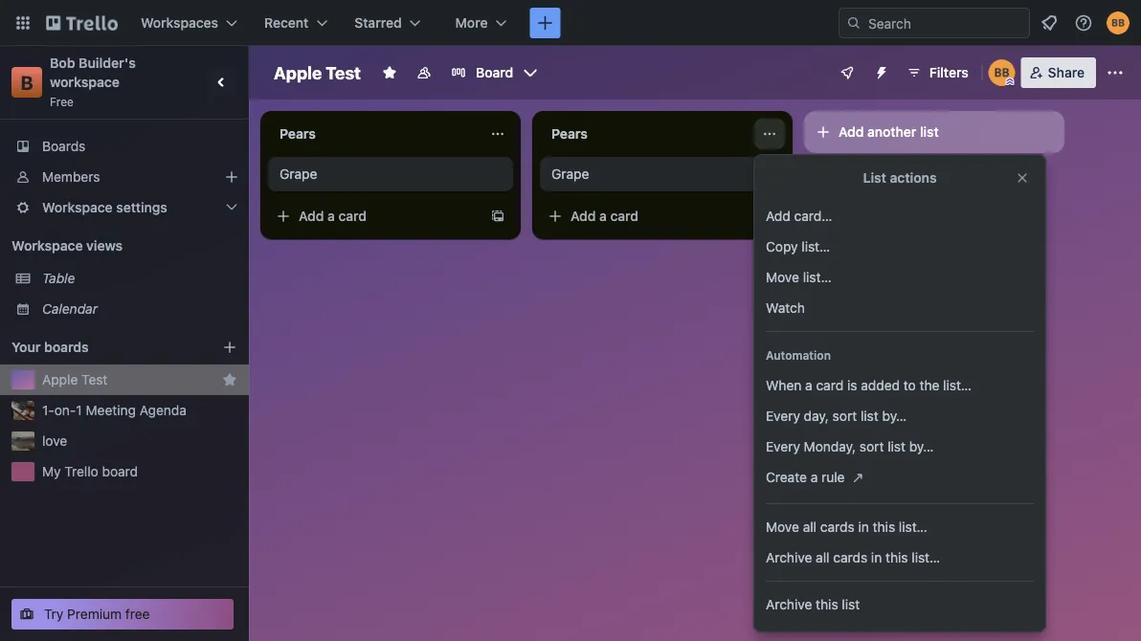 Task type: describe. For each thing, give the bounding box(es) containing it.
add another list button
[[805, 111, 1065, 153]]

move all cards in this list…
[[766, 520, 928, 535]]

actions
[[890, 170, 937, 186]]

apple test link
[[42, 371, 215, 390]]

table
[[42, 271, 75, 286]]

my trello board link
[[42, 463, 238, 482]]

day,
[[804, 409, 829, 424]]

added
[[861, 378, 900, 394]]

share button
[[1022, 57, 1097, 88]]

every for every day, sort list by…
[[766, 409, 801, 424]]

add another list
[[839, 124, 939, 140]]

1-on-1 meeting agenda link
[[42, 401, 238, 420]]

every day, sort list by…
[[766, 409, 907, 424]]

free
[[50, 95, 74, 108]]

workspace views
[[11, 238, 123, 254]]

try
[[44, 607, 64, 623]]

apple inside text box
[[274, 62, 322, 83]]

board button
[[443, 57, 546, 88]]

on-
[[54, 403, 76, 419]]

table link
[[42, 269, 238, 288]]

grape link for pears text field
[[280, 165, 502, 184]]

list down every day, sort list by… link
[[888, 439, 906, 455]]

my
[[42, 464, 61, 480]]

1-on-1 meeting agenda
[[42, 403, 187, 419]]

1-
[[42, 403, 54, 419]]

recent button
[[253, 8, 339, 38]]

every day, sort list by… link
[[755, 401, 1046, 432]]

try premium free
[[44, 607, 150, 623]]

bob builder's workspace free
[[50, 55, 139, 108]]

more button
[[444, 8, 519, 38]]

workspace settings button
[[0, 193, 249, 223]]

all for move
[[803, 520, 817, 535]]

grape link for pears text box
[[552, 165, 774, 184]]

create a rule link
[[755, 463, 1046, 496]]

copy list… link
[[755, 232, 1046, 262]]

workspace for workspace settings
[[42, 200, 113, 216]]

your boards
[[11, 340, 89, 355]]

move for move all cards in this list…
[[766, 520, 800, 535]]

love
[[42, 433, 67, 449]]

add card… link
[[755, 201, 1046, 232]]

builder's
[[79, 55, 136, 71]]

archive for archive all cards in this list…
[[766, 550, 813, 566]]

when a card is added to the list… link
[[755, 371, 1046, 401]]

test inside "apple test" text box
[[326, 62, 361, 83]]

settings
[[116, 200, 167, 216]]

filters button
[[901, 57, 975, 88]]

filters
[[930, 65, 969, 80]]

this for archive all cards in this list…
[[886, 550, 909, 566]]

list… inside move list… link
[[803, 270, 832, 285]]

1
[[76, 403, 82, 419]]

archive this list
[[766, 597, 860, 613]]

apple test inside 'link'
[[42, 372, 108, 388]]

starred icon image
[[222, 373, 238, 388]]

board
[[102, 464, 138, 480]]

card for the grape link for pears text field
[[339, 208, 367, 224]]

rule
[[822, 470, 845, 486]]

star or unstar board image
[[382, 65, 398, 80]]

switch to… image
[[13, 13, 33, 33]]

try premium free button
[[11, 600, 234, 630]]

bob
[[50, 55, 75, 71]]

b
[[21, 71, 33, 93]]

workspace settings
[[42, 200, 167, 216]]

automation image
[[867, 57, 893, 84]]

0 vertical spatial bob builder (bobbuilder40) image
[[1107, 11, 1130, 34]]

card for the grape link related to pears text box
[[611, 208, 639, 224]]

premium
[[67, 607, 122, 623]]

workspace
[[50, 74, 120, 90]]

calendar
[[42, 301, 98, 317]]

2 horizontal spatial card
[[817, 378, 844, 394]]

calendar link
[[42, 300, 238, 319]]

a down pears text field
[[328, 208, 335, 224]]

pears for pears text field
[[280, 126, 316, 142]]

add card…
[[766, 208, 833, 224]]

sort for monday,
[[860, 439, 885, 455]]

create a rule
[[766, 470, 845, 486]]

list… right the
[[944, 378, 972, 394]]

create from template… image
[[762, 209, 778, 224]]

every for every monday, sort list by…
[[766, 439, 801, 455]]

board
[[476, 65, 514, 80]]

b link
[[11, 67, 42, 98]]

another
[[868, 124, 917, 140]]

recent
[[264, 15, 309, 31]]

every monday, sort list by… link
[[755, 432, 1046, 463]]

0 horizontal spatial bob builder (bobbuilder40) image
[[989, 59, 1016, 86]]

starred button
[[343, 8, 433, 38]]

when a card is added to the list…
[[766, 378, 972, 394]]

in for archive all cards in this list…
[[872, 550, 882, 566]]

add board image
[[222, 340, 238, 355]]

add a card for pears text box
[[571, 208, 639, 224]]

show menu image
[[1106, 63, 1125, 82]]

watch link
[[755, 293, 1046, 324]]

2 vertical spatial this
[[816, 597, 839, 613]]

boards
[[44, 340, 89, 355]]



Task type: vqa. For each thing, say whether or not it's contained in the screenshot.
day,
yes



Task type: locate. For each thing, give the bounding box(es) containing it.
move list… link
[[755, 262, 1046, 293]]

bob builder (bobbuilder40) image
[[1107, 11, 1130, 34], [989, 59, 1016, 86]]

grape for the grape link related to pears text box
[[552, 166, 589, 182]]

add inside button
[[839, 124, 864, 140]]

power ups image
[[840, 65, 855, 80]]

meeting
[[86, 403, 136, 419]]

Search field
[[862, 9, 1030, 37]]

1 vertical spatial in
[[872, 550, 882, 566]]

1 grape from the left
[[280, 166, 317, 182]]

1 horizontal spatial card
[[611, 208, 639, 224]]

grape down pears text box
[[552, 166, 589, 182]]

test down your boards with 4 items element
[[82, 372, 108, 388]]

grape down pears text field
[[280, 166, 317, 182]]

1 horizontal spatial grape link
[[552, 165, 774, 184]]

this member is an admin of this board. image
[[1006, 78, 1015, 86]]

0 vertical spatial apple
[[274, 62, 322, 83]]

trello
[[64, 464, 98, 480]]

0 notifications image
[[1038, 11, 1061, 34]]

Pears text field
[[540, 119, 751, 149]]

in
[[859, 520, 870, 535], [872, 550, 882, 566]]

0 horizontal spatial in
[[859, 520, 870, 535]]

cards for archive
[[834, 550, 868, 566]]

pears inside text box
[[552, 126, 588, 142]]

sort right day,
[[833, 409, 857, 424]]

list actions
[[864, 170, 937, 186]]

bob builder (bobbuilder40) image right filters
[[989, 59, 1016, 86]]

1 vertical spatial apple test
[[42, 372, 108, 388]]

1 horizontal spatial add a card button
[[540, 201, 755, 232]]

search image
[[847, 15, 862, 31]]

move list…
[[766, 270, 832, 285]]

1 vertical spatial every
[[766, 439, 801, 455]]

grape link down pears text box
[[552, 165, 774, 184]]

1 horizontal spatial in
[[872, 550, 882, 566]]

apple test inside text box
[[274, 62, 361, 83]]

add a card
[[299, 208, 367, 224], [571, 208, 639, 224]]

list down when a card is added to the list… in the bottom of the page
[[861, 409, 879, 424]]

list… inside move all cards in this list… link
[[899, 520, 928, 535]]

1 horizontal spatial bob builder (bobbuilder40) image
[[1107, 11, 1130, 34]]

card…
[[795, 208, 833, 224]]

move
[[766, 270, 800, 285], [766, 520, 800, 535]]

by…
[[883, 409, 907, 424], [910, 439, 934, 455]]

add a card button down pears text box
[[540, 201, 755, 232]]

workspace visible image
[[417, 65, 432, 80]]

primary element
[[0, 0, 1142, 46]]

1 horizontal spatial sort
[[860, 439, 885, 455]]

create
[[766, 470, 807, 486]]

move down 'copy'
[[766, 270, 800, 285]]

your boards with 4 items element
[[11, 336, 193, 359]]

open information menu image
[[1075, 13, 1094, 33]]

all down create a rule
[[803, 520, 817, 535]]

0 vertical spatial test
[[326, 62, 361, 83]]

create board or workspace image
[[536, 13, 555, 33]]

0 vertical spatial apple test
[[274, 62, 361, 83]]

my trello board
[[42, 464, 138, 480]]

2 add a card from the left
[[571, 208, 639, 224]]

test
[[326, 62, 361, 83], [82, 372, 108, 388]]

this down move all cards in this list… link
[[886, 550, 909, 566]]

workspaces button
[[129, 8, 249, 38]]

0 vertical spatial workspace
[[42, 200, 113, 216]]

cards for move
[[821, 520, 855, 535]]

1 vertical spatial cards
[[834, 550, 868, 566]]

workspace down members
[[42, 200, 113, 216]]

2 every from the top
[[766, 439, 801, 455]]

2 add a card button from the left
[[540, 201, 755, 232]]

Pears text field
[[268, 119, 479, 149]]

pears for pears text box
[[552, 126, 588, 142]]

boards link
[[0, 131, 249, 162]]

copy list…
[[766, 239, 831, 255]]

apple
[[274, 62, 322, 83], [42, 372, 78, 388]]

1 horizontal spatial apple
[[274, 62, 322, 83]]

more
[[456, 15, 488, 31]]

1 vertical spatial workspace
[[11, 238, 83, 254]]

apple up on-
[[42, 372, 78, 388]]

0 horizontal spatial add a card
[[299, 208, 367, 224]]

agenda
[[140, 403, 187, 419]]

archive all cards in this list… link
[[755, 543, 1046, 574]]

all down move all cards in this list… on the right of page
[[816, 550, 830, 566]]

by… for every monday, sort list by…
[[910, 439, 934, 455]]

boards
[[42, 138, 86, 154]]

sort
[[833, 409, 857, 424], [860, 439, 885, 455]]

cards
[[821, 520, 855, 535], [834, 550, 868, 566]]

every down when
[[766, 409, 801, 424]]

back to home image
[[46, 8, 118, 38]]

list inside button
[[921, 124, 939, 140]]

archive all cards in this list…
[[766, 550, 941, 566]]

0 horizontal spatial grape
[[280, 166, 317, 182]]

a right when
[[806, 378, 813, 394]]

apple inside 'link'
[[42, 372, 78, 388]]

move down create
[[766, 520, 800, 535]]

to
[[904, 378, 916, 394]]

0 horizontal spatial apple
[[42, 372, 78, 388]]

add a card down pears text box
[[571, 208, 639, 224]]

workspaces
[[141, 15, 218, 31]]

2 archive from the top
[[766, 597, 813, 613]]

starred
[[355, 15, 402, 31]]

watch
[[766, 300, 805, 316]]

1 add a card button from the left
[[268, 201, 483, 232]]

grape
[[280, 166, 317, 182], [552, 166, 589, 182]]

2 grape from the left
[[552, 166, 589, 182]]

free
[[125, 607, 150, 623]]

apple test
[[274, 62, 361, 83], [42, 372, 108, 388]]

every up create
[[766, 439, 801, 455]]

apple test down recent dropdown button
[[274, 62, 361, 83]]

by… down when a card is added to the list… link
[[883, 409, 907, 424]]

0 vertical spatial this
[[873, 520, 896, 535]]

a down pears text box
[[600, 208, 607, 224]]

workspace
[[42, 200, 113, 216], [11, 238, 83, 254]]

0 vertical spatial archive
[[766, 550, 813, 566]]

0 horizontal spatial pears
[[280, 126, 316, 142]]

1 horizontal spatial test
[[326, 62, 361, 83]]

apple test up 1
[[42, 372, 108, 388]]

list… down copy list…
[[803, 270, 832, 285]]

a left rule
[[811, 470, 818, 486]]

in up archive all cards in this list…
[[859, 520, 870, 535]]

views
[[86, 238, 123, 254]]

in down move all cards in this list… link
[[872, 550, 882, 566]]

list… down move all cards in this list… link
[[912, 550, 941, 566]]

archive up archive this list on the right bottom of the page
[[766, 550, 813, 566]]

by… for every day, sort list by…
[[883, 409, 907, 424]]

1 horizontal spatial pears
[[552, 126, 588, 142]]

list
[[864, 170, 887, 186]]

add
[[839, 124, 864, 140], [299, 208, 324, 224], [571, 208, 596, 224], [766, 208, 791, 224]]

bob builder's workspace link
[[50, 55, 139, 90]]

this down archive all cards in this list…
[[816, 597, 839, 613]]

1 vertical spatial archive
[[766, 597, 813, 613]]

1 every from the top
[[766, 409, 801, 424]]

every monday, sort list by…
[[766, 439, 934, 455]]

1 vertical spatial test
[[82, 372, 108, 388]]

list… down card…
[[802, 239, 831, 255]]

0 vertical spatial every
[[766, 409, 801, 424]]

in for move all cards in this list…
[[859, 520, 870, 535]]

1 add a card from the left
[[299, 208, 367, 224]]

0 horizontal spatial add a card button
[[268, 201, 483, 232]]

move for move list…
[[766, 270, 800, 285]]

0 horizontal spatial apple test
[[42, 372, 108, 388]]

card left is
[[817, 378, 844, 394]]

1 vertical spatial apple
[[42, 372, 78, 388]]

0 horizontal spatial by…
[[883, 409, 907, 424]]

1 vertical spatial by…
[[910, 439, 934, 455]]

Board name text field
[[264, 57, 371, 88]]

add a card button
[[268, 201, 483, 232], [540, 201, 755, 232]]

1 grape link from the left
[[280, 165, 502, 184]]

1 horizontal spatial apple test
[[274, 62, 361, 83]]

1 vertical spatial sort
[[860, 439, 885, 455]]

apple down recent dropdown button
[[274, 62, 322, 83]]

1 move from the top
[[766, 270, 800, 285]]

add a card button down pears text field
[[268, 201, 483, 232]]

is
[[848, 378, 858, 394]]

archive down archive all cards in this list…
[[766, 597, 813, 613]]

card down pears text field
[[339, 208, 367, 224]]

this
[[873, 520, 896, 535], [886, 550, 909, 566], [816, 597, 839, 613]]

workspace navigation collapse icon image
[[209, 69, 236, 96]]

1 vertical spatial bob builder (bobbuilder40) image
[[989, 59, 1016, 86]]

members link
[[0, 162, 249, 193]]

list down archive all cards in this list…
[[842, 597, 860, 613]]

list… up archive all cards in this list… link
[[899, 520, 928, 535]]

by… down every day, sort list by… link
[[910, 439, 934, 455]]

the
[[920, 378, 940, 394]]

sort for day,
[[833, 409, 857, 424]]

your
[[11, 340, 41, 355]]

this for move all cards in this list…
[[873, 520, 896, 535]]

archive this list link
[[755, 590, 1046, 621]]

0 horizontal spatial test
[[82, 372, 108, 388]]

archive for archive this list
[[766, 597, 813, 613]]

1 vertical spatial all
[[816, 550, 830, 566]]

1 pears from the left
[[280, 126, 316, 142]]

2 grape link from the left
[[552, 165, 774, 184]]

pears inside text field
[[280, 126, 316, 142]]

copy
[[766, 239, 798, 255]]

test left star or unstar board image
[[326, 62, 361, 83]]

0 horizontal spatial grape link
[[280, 165, 502, 184]]

add a card down pears text field
[[299, 208, 367, 224]]

workspace inside dropdown button
[[42, 200, 113, 216]]

add a card button for the grape link for pears text field
[[268, 201, 483, 232]]

automation
[[766, 349, 831, 362]]

card down pears text box
[[611, 208, 639, 224]]

love link
[[42, 432, 238, 451]]

sort down every day, sort list by… link
[[860, 439, 885, 455]]

list…
[[802, 239, 831, 255], [803, 270, 832, 285], [944, 378, 972, 394], [899, 520, 928, 535], [912, 550, 941, 566]]

0 horizontal spatial card
[[339, 208, 367, 224]]

0 horizontal spatial sort
[[833, 409, 857, 424]]

2 pears from the left
[[552, 126, 588, 142]]

0 vertical spatial by…
[[883, 409, 907, 424]]

0 vertical spatial sort
[[833, 409, 857, 424]]

test inside apple test 'link'
[[82, 372, 108, 388]]

add a card for pears text field
[[299, 208, 367, 224]]

cards down move all cards in this list… on the right of page
[[834, 550, 868, 566]]

1 horizontal spatial by…
[[910, 439, 934, 455]]

0 vertical spatial cards
[[821, 520, 855, 535]]

monday,
[[804, 439, 856, 455]]

all for archive
[[816, 550, 830, 566]]

grape for the grape link for pears text field
[[280, 166, 317, 182]]

move all cards in this list… link
[[755, 512, 1046, 543]]

every
[[766, 409, 801, 424], [766, 439, 801, 455]]

a
[[328, 208, 335, 224], [600, 208, 607, 224], [806, 378, 813, 394], [811, 470, 818, 486]]

1 vertical spatial move
[[766, 520, 800, 535]]

cards up archive all cards in this list…
[[821, 520, 855, 535]]

share
[[1049, 65, 1085, 80]]

grape link down pears text field
[[280, 165, 502, 184]]

1 archive from the top
[[766, 550, 813, 566]]

create from template… image
[[490, 209, 506, 224]]

workspace up table
[[11, 238, 83, 254]]

when
[[766, 378, 802, 394]]

list… inside the copy list… link
[[802, 239, 831, 255]]

0 vertical spatial all
[[803, 520, 817, 535]]

list right another
[[921, 124, 939, 140]]

add a card button for the grape link related to pears text box
[[540, 201, 755, 232]]

0 vertical spatial in
[[859, 520, 870, 535]]

members
[[42, 169, 100, 185]]

card
[[339, 208, 367, 224], [611, 208, 639, 224], [817, 378, 844, 394]]

1 horizontal spatial grape
[[552, 166, 589, 182]]

1 vertical spatial this
[[886, 550, 909, 566]]

1 horizontal spatial add a card
[[571, 208, 639, 224]]

workspace for workspace views
[[11, 238, 83, 254]]

this up archive all cards in this list… link
[[873, 520, 896, 535]]

list… inside archive all cards in this list… link
[[912, 550, 941, 566]]

0 vertical spatial move
[[766, 270, 800, 285]]

2 move from the top
[[766, 520, 800, 535]]

bob builder (bobbuilder40) image right open information menu icon
[[1107, 11, 1130, 34]]



